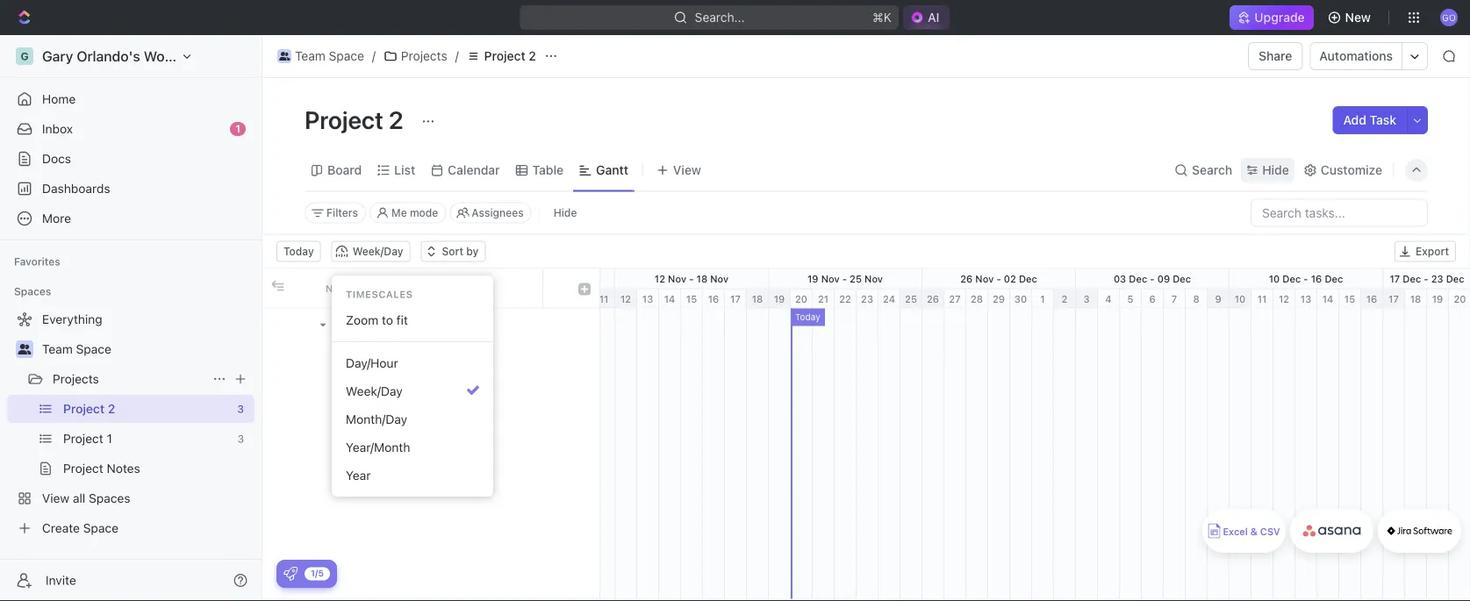 Task type: describe. For each thing, give the bounding box(es) containing it.
dashboards
[[42, 181, 110, 196]]

1 20 from the left
[[796, 293, 808, 305]]

1 13 element from the left
[[638, 289, 659, 309]]

17 for second 17 element from the left
[[1389, 293, 1400, 305]]

2 column header from the left
[[289, 269, 315, 308]]

1 horizontal spatial team space link
[[273, 46, 369, 67]]

6 nov from the left
[[865, 273, 883, 285]]

home
[[42, 92, 76, 106]]

zoom to fit
[[346, 313, 408, 328]]

19 for first 19 'element' from left
[[774, 293, 785, 305]]

05 nov - 11 nov element
[[462, 269, 616, 288]]

9
[[1216, 293, 1222, 305]]

1/5
[[311, 569, 324, 579]]

today inside button
[[284, 245, 314, 258]]

search...
[[695, 10, 745, 25]]

26 nov - 02 dec
[[961, 273, 1038, 285]]

- for 09
[[1151, 273, 1155, 285]]

project 2 inside cell
[[349, 318, 394, 330]]

assignees button
[[450, 202, 532, 223]]

03
[[1114, 273, 1127, 285]]

docs
[[42, 151, 71, 166]]

week/day button
[[332, 241, 411, 262]]

17 for 17 dec - 23 dec
[[1390, 273, 1401, 285]]

add task button
[[1333, 106, 1408, 134]]

7 nov from the left
[[976, 273, 994, 285]]

week/day inside dropdown button
[[353, 245, 404, 258]]

29
[[993, 293, 1006, 305]]

1 horizontal spatial 18
[[752, 293, 763, 305]]

sidebar navigation
[[0, 35, 263, 602]]

- for 11
[[538, 273, 542, 285]]

add
[[1344, 113, 1367, 127]]

24 element
[[879, 289, 901, 309]]

year/month button
[[339, 434, 486, 462]]

spaces
[[14, 285, 51, 298]]

hide inside button
[[554, 207, 577, 219]]

team space inside tree
[[42, 342, 111, 357]]

6 dec from the left
[[1404, 273, 1422, 285]]

0 vertical spatial team
[[295, 49, 326, 63]]

year
[[346, 468, 371, 483]]

6
[[1150, 293, 1156, 305]]

24
[[883, 293, 896, 305]]

tree inside sidebar 'navigation'
[[7, 306, 255, 543]]

10 dec - 16 dec
[[1270, 273, 1344, 285]]

user group image inside tree
[[18, 344, 31, 355]]

- for 18
[[689, 273, 694, 285]]

5 dec from the left
[[1325, 273, 1344, 285]]

name row
[[263, 269, 600, 309]]

upgrade link
[[1231, 5, 1314, 30]]

3 nov from the left
[[668, 273, 687, 285]]

2 inside row
[[381, 379, 388, 392]]

assignees
[[472, 207, 524, 219]]

4 column header from the left
[[570, 269, 600, 308]]

1 horizontal spatial today
[[796, 312, 821, 322]]

1 19 element from the left
[[769, 289, 791, 309]]

0 horizontal spatial 11
[[545, 273, 554, 285]]

14 for 1st 14 element from left
[[664, 293, 676, 305]]

name
[[326, 283, 354, 294]]

0 horizontal spatial  image
[[272, 280, 284, 292]]

onboarding checklist button element
[[284, 567, 298, 581]]

23 element
[[857, 289, 879, 309]]

28 element
[[967, 289, 989, 309]]

fit
[[397, 313, 408, 328]]

2 dec from the left
[[1130, 273, 1148, 285]]

1 / from the left
[[372, 49, 376, 63]]

share button
[[1249, 42, 1304, 70]]

task 1
[[356, 349, 386, 361]]

projects inside tree
[[53, 372, 99, 386]]

csv
[[1261, 526, 1281, 538]]

search button
[[1170, 158, 1238, 183]]

tree grid containing project 2
[[263, 269, 600, 599]]

19 nov - 25 nov element
[[769, 269, 923, 288]]

26 nov - 02 dec element
[[923, 269, 1077, 288]]

5 nov from the left
[[822, 273, 840, 285]]

upgrade
[[1255, 10, 1305, 25]]

customize button
[[1299, 158, 1388, 183]]

hide button
[[547, 202, 584, 223]]

month/day
[[346, 412, 408, 427]]

list
[[394, 163, 416, 177]]

2 nov from the left
[[557, 273, 575, 285]]

7 dec from the left
[[1447, 273, 1465, 285]]

1 11 element from the left
[[594, 289, 616, 309]]

1 horizontal spatial 23
[[1432, 273, 1444, 285]]

project 2 link
[[462, 46, 541, 67]]

to do 
 
 
 
 
 task 3 cell
[[315, 401, 544, 432]]

month/day button
[[339, 406, 486, 434]]

invite
[[46, 573, 76, 588]]

1 vertical spatial project 2
[[305, 105, 409, 134]]

25 inside 'element'
[[850, 273, 862, 285]]

21 element
[[813, 289, 835, 309]]

4 nov from the left
[[711, 273, 729, 285]]

0 horizontal spatial 23
[[861, 293, 874, 305]]

1 inside sidebar 'navigation'
[[235, 123, 241, 135]]

0 vertical spatial project
[[484, 49, 526, 63]]

10 for 10 dec - 16 dec
[[1270, 273, 1281, 285]]

2 15 from the left
[[1345, 293, 1356, 305]]

1 inside cell
[[381, 349, 386, 361]]

share
[[1259, 49, 1293, 63]]

17 dec - 23 dec
[[1390, 273, 1465, 285]]

Search tasks... text field
[[1252, 200, 1428, 226]]

0 vertical spatial projects
[[401, 49, 448, 63]]

1 vertical spatial 1
[[1041, 293, 1046, 305]]

0 vertical spatial user group image
[[279, 52, 290, 61]]

team inside tree
[[42, 342, 73, 357]]

5
[[1128, 293, 1134, 305]]

1 17 element from the left
[[725, 289, 747, 309]]

export
[[1416, 245, 1450, 258]]

excel & csv link
[[1203, 509, 1286, 553]]

dashboards link
[[7, 175, 255, 203]]

8
[[1194, 293, 1200, 305]]

2 18 element from the left
[[1406, 289, 1428, 309]]

12 nov - 18 nov
[[655, 273, 729, 285]]

4 dec from the left
[[1283, 273, 1302, 285]]

13 for first 13 element from the right
[[1301, 293, 1312, 305]]

2 inside row
[[388, 318, 394, 330]]

task 2
[[356, 379, 388, 392]]

22
[[840, 293, 852, 305]]

table
[[533, 163, 564, 177]]

docs link
[[7, 145, 255, 173]]

today button
[[277, 241, 321, 262]]

26 for 26 nov - 02 dec
[[961, 273, 973, 285]]

- for 23
[[1425, 273, 1429, 285]]

name column header
[[315, 269, 544, 308]]

automations button
[[1311, 43, 1402, 69]]

2 / from the left
[[455, 49, 459, 63]]

excel
[[1224, 526, 1248, 538]]

11 for second 11 element from the left
[[1258, 293, 1267, 305]]

2 16 element from the left
[[1362, 289, 1384, 309]]

new button
[[1321, 4, 1382, 32]]

26 element
[[923, 289, 945, 309]]

1 vertical spatial project
[[305, 105, 384, 134]]

task 1 row
[[263, 339, 600, 370]]

7
[[1172, 293, 1178, 305]]

0 vertical spatial week/day button
[[332, 241, 411, 262]]

favorites
[[14, 256, 60, 268]]

19 nov - 25 nov
[[808, 273, 883, 285]]

02
[[1004, 273, 1017, 285]]

14 for 1st 14 element from the right
[[1323, 293, 1334, 305]]

excel & csv
[[1224, 526, 1281, 538]]

1 dec from the left
[[1019, 273, 1038, 285]]

1 horizontal spatial  image
[[579, 283, 591, 295]]

4
[[1106, 293, 1112, 305]]

17 dec - 23 dec element
[[1384, 269, 1471, 288]]

2 14 element from the left
[[1318, 289, 1340, 309]]

09
[[1158, 273, 1171, 285]]

28
[[971, 293, 984, 305]]

day/hour
[[346, 356, 398, 371]]



Task type: vqa. For each thing, say whether or not it's contained in the screenshot.
UPGRADE "link" to the bottom
no



Task type: locate. For each thing, give the bounding box(es) containing it.
0 horizontal spatial team
[[42, 342, 73, 357]]

task up task 2 at the left bottom of the page
[[356, 349, 378, 361]]

3 up year/month
[[381, 410, 388, 422]]

hide right 'search'
[[1263, 163, 1290, 177]]

1 horizontal spatial 11
[[599, 293, 609, 305]]

12 element down 10 dec - 16 dec
[[1274, 289, 1296, 309]]

today
[[284, 245, 314, 258], [796, 312, 821, 322]]

calendar link
[[444, 158, 500, 183]]

0 horizontal spatial 14 element
[[659, 289, 681, 309]]

1 18 element from the left
[[747, 289, 769, 309]]

space
[[329, 49, 364, 63], [76, 342, 111, 357]]

13 down 10 dec - 16 dec
[[1301, 293, 1312, 305]]

0 vertical spatial projects link
[[379, 46, 452, 67]]

0 horizontal spatial today
[[284, 245, 314, 258]]

2 horizontal spatial 1
[[1041, 293, 1046, 305]]

2 horizontal spatial 16
[[1367, 293, 1378, 305]]

26 up 28
[[961, 273, 973, 285]]

12 inside 'element'
[[655, 273, 666, 285]]

day/hour button
[[339, 350, 486, 378]]

1 vertical spatial today
[[796, 312, 821, 322]]

task inside button
[[1370, 113, 1397, 127]]

1 horizontal spatial 3
[[1084, 293, 1090, 305]]

18 inside 'element'
[[697, 273, 708, 285]]

25 up 22 element
[[850, 273, 862, 285]]

25
[[850, 273, 862, 285], [905, 293, 918, 305]]

19 element left 21
[[769, 289, 791, 309]]

tree grid
[[263, 269, 600, 599]]

0 horizontal spatial 13
[[643, 293, 654, 305]]

11 element down 05 nov - 11 nov element
[[594, 289, 616, 309]]

3 column header from the left
[[544, 269, 570, 308]]

gantt
[[596, 163, 629, 177]]

18 element down 17 dec - 23 dec element
[[1406, 289, 1428, 309]]

table link
[[529, 158, 564, 183]]

0 horizontal spatial 10
[[1235, 293, 1246, 305]]

1 20 element from the left
[[791, 289, 813, 309]]

2
[[529, 49, 537, 63], [389, 105, 404, 134], [1062, 293, 1068, 305], [388, 318, 394, 330], [381, 379, 388, 392]]

- for 16
[[1304, 273, 1309, 285]]

17 for first 17 element from the left
[[731, 293, 741, 305]]

11 right 10 element
[[1258, 293, 1267, 305]]

2 17 element from the left
[[1384, 289, 1406, 309]]

1 vertical spatial 23
[[861, 293, 874, 305]]

tree containing team space
[[7, 306, 255, 543]]

 image
[[272, 280, 284, 292], [579, 283, 591, 295]]

0 horizontal spatial 15
[[687, 293, 697, 305]]

1 horizontal spatial space
[[329, 49, 364, 63]]

19 for 19 nov - 25 nov
[[808, 273, 819, 285]]

week/day button
[[332, 241, 411, 262], [339, 378, 486, 406]]

new
[[1346, 10, 1372, 25]]

1 vertical spatial projects link
[[53, 365, 205, 393]]

0 horizontal spatial 17 element
[[725, 289, 747, 309]]

task for task 3
[[356, 410, 378, 422]]

2 vertical spatial project 2
[[349, 318, 394, 330]]

- inside 19 nov - 25 nov 'element'
[[843, 273, 847, 285]]

/
[[372, 49, 376, 63], [455, 49, 459, 63]]

0 horizontal spatial 16
[[708, 293, 719, 305]]

18 element left 21
[[747, 289, 769, 309]]

- inside 17 dec - 23 dec element
[[1425, 273, 1429, 285]]

task for task 2
[[356, 379, 378, 392]]

1 nov from the left
[[516, 273, 535, 285]]

-
[[538, 273, 542, 285], [689, 273, 694, 285], [843, 273, 847, 285], [997, 273, 1002, 285], [1151, 273, 1155, 285], [1304, 273, 1309, 285], [1425, 273, 1429, 285]]

23 right 22 element
[[861, 293, 874, 305]]

0 horizontal spatial 12 element
[[616, 289, 638, 309]]

row group containing project 2
[[263, 309, 600, 599]]

2 11 element from the left
[[1252, 289, 1274, 309]]

1 horizontal spatial 26
[[961, 273, 973, 285]]

 image down today button
[[272, 280, 284, 292]]

17
[[1390, 273, 1401, 285], [731, 293, 741, 305], [1389, 293, 1400, 305]]

1 vertical spatial 3
[[381, 410, 388, 422]]

week/day up task 3
[[346, 384, 403, 399]]

11 for first 11 element from the left
[[599, 293, 609, 305]]

0 vertical spatial 10
[[1270, 273, 1281, 285]]

20 element
[[791, 289, 813, 309], [1450, 289, 1471, 309]]

automations
[[1320, 49, 1394, 63]]

1 13 from the left
[[643, 293, 654, 305]]

13 element
[[638, 289, 659, 309], [1296, 289, 1318, 309]]

1 horizontal spatial projects
[[401, 49, 448, 63]]

0 horizontal spatial 3
[[381, 410, 388, 422]]

1 horizontal spatial 25
[[905, 293, 918, 305]]

1 horizontal spatial 11 element
[[1252, 289, 1274, 309]]

team space link
[[273, 46, 369, 67], [42, 335, 251, 364]]

1 horizontal spatial /
[[455, 49, 459, 63]]

4 - from the left
[[997, 273, 1002, 285]]

19 up 21
[[808, 273, 819, 285]]

gantt link
[[593, 158, 629, 183]]

14 element
[[659, 289, 681, 309], [1318, 289, 1340, 309]]

1 horizontal spatial user group image
[[279, 52, 290, 61]]

05
[[501, 273, 514, 285]]

to
[[382, 313, 393, 328]]

zoom to fit button
[[339, 306, 486, 335]]

team space
[[295, 49, 364, 63], [42, 342, 111, 357]]

12 for 1st 12 element from right
[[1279, 293, 1290, 305]]

project 2 cell
[[315, 309, 544, 339]]

15
[[687, 293, 697, 305], [1345, 293, 1356, 305]]

14 element down 12 nov - 18 nov in the top left of the page
[[659, 289, 681, 309]]

- inside 12 nov - 18 nov 'element'
[[689, 273, 694, 285]]

0 horizontal spatial 20 element
[[791, 289, 813, 309]]

14 down the 10 dec - 16 dec element
[[1323, 293, 1334, 305]]

 image right 05 nov - 11 nov
[[579, 283, 591, 295]]

0 horizontal spatial hide
[[554, 207, 577, 219]]

16 down the 10 dec - 16 dec element
[[1367, 293, 1378, 305]]

20 element left 21
[[791, 289, 813, 309]]

2 - from the left
[[689, 273, 694, 285]]

15 element down 12 nov - 18 nov 'element'
[[681, 289, 703, 309]]

0 vertical spatial 26
[[961, 273, 973, 285]]

19 element down 17 dec - 23 dec
[[1428, 289, 1450, 309]]

- inside the 10 dec - 16 dec element
[[1304, 273, 1309, 285]]

03 dec - 09 dec
[[1114, 273, 1192, 285]]

0 vertical spatial 3
[[1084, 293, 1090, 305]]

0 vertical spatial project 2
[[484, 49, 537, 63]]

0 horizontal spatial /
[[372, 49, 376, 63]]

1 horizontal spatial 18 element
[[1406, 289, 1428, 309]]

12 element down 12 nov - 18 nov 'element'
[[616, 289, 638, 309]]

search
[[1193, 163, 1233, 177]]

1 vertical spatial team
[[42, 342, 73, 357]]

3 left 4
[[1084, 293, 1090, 305]]

timescales
[[346, 289, 413, 300]]

0 vertical spatial 23
[[1432, 273, 1444, 285]]

project 2 - 0.00% row
[[263, 309, 600, 339]]

⌘k
[[873, 10, 892, 25]]

1 horizontal spatial 17 element
[[1384, 289, 1406, 309]]

0 vertical spatial 25
[[850, 273, 862, 285]]

16
[[1312, 273, 1323, 285], [708, 293, 719, 305], [1367, 293, 1378, 305]]

board
[[328, 163, 362, 177]]

2 horizontal spatial 12
[[1279, 293, 1290, 305]]

2 13 from the left
[[1301, 293, 1312, 305]]

1 vertical spatial week/day button
[[339, 378, 486, 406]]

1 vertical spatial team space
[[42, 342, 111, 357]]

30 element
[[1011, 289, 1033, 309]]

today down 21
[[796, 312, 821, 322]]

0 vertical spatial space
[[329, 49, 364, 63]]

12 for 12 nov - 18 nov
[[655, 273, 666, 285]]

add task
[[1344, 113, 1397, 127]]

1 horizontal spatial team space
[[295, 49, 364, 63]]

05 nov - 11 nov
[[501, 273, 575, 285]]

3 - from the left
[[843, 273, 847, 285]]

dec
[[1019, 273, 1038, 285], [1130, 273, 1148, 285], [1173, 273, 1192, 285], [1283, 273, 1302, 285], [1325, 273, 1344, 285], [1404, 273, 1422, 285], [1447, 273, 1465, 285]]

10 for 10
[[1235, 293, 1246, 305]]

12 nov - 18 nov element
[[616, 269, 769, 288]]

15 element
[[681, 289, 703, 309], [1340, 289, 1362, 309]]

26 right 25 element
[[927, 293, 940, 305]]

list link
[[391, 158, 416, 183]]

11 element right 9
[[1252, 289, 1274, 309]]

0 horizontal spatial projects link
[[53, 365, 205, 393]]

2 13 element from the left
[[1296, 289, 1318, 309]]

customize
[[1321, 163, 1383, 177]]

home link
[[7, 85, 255, 113]]

2 vertical spatial project
[[349, 318, 385, 330]]

03 dec - 09 dec element
[[1077, 269, 1230, 288]]

13 element down the 10 dec - 16 dec element
[[1296, 289, 1318, 309]]

11 down 05 nov - 11 nov element
[[599, 293, 609, 305]]

19 left 21
[[774, 293, 785, 305]]

1 vertical spatial projects
[[53, 372, 99, 386]]

team space link inside tree
[[42, 335, 251, 364]]

favorites button
[[7, 251, 67, 272]]

1 horizontal spatial 15
[[1345, 293, 1356, 305]]

1 - from the left
[[538, 273, 542, 285]]

1 vertical spatial 10
[[1235, 293, 1246, 305]]

10 element
[[1230, 289, 1252, 309]]

0 vertical spatial team space link
[[273, 46, 369, 67]]

project inside cell
[[349, 318, 385, 330]]

1 vertical spatial 26
[[927, 293, 940, 305]]

0 horizontal spatial 25
[[850, 273, 862, 285]]

0 vertical spatial 1
[[235, 123, 241, 135]]

row group
[[263, 309, 600, 599]]

1 column header from the left
[[263, 269, 289, 308]]

- inside 03 dec - 09 dec element
[[1151, 273, 1155, 285]]

0 horizontal spatial 18 element
[[747, 289, 769, 309]]

task inside row
[[356, 379, 378, 392]]

17 element down 12 nov - 18 nov 'element'
[[725, 289, 747, 309]]

year/month
[[346, 440, 410, 455]]

task 3 row
[[263, 401, 600, 432]]

19 element
[[769, 289, 791, 309], [1428, 289, 1450, 309]]

0 horizontal spatial 16 element
[[703, 289, 725, 309]]

12
[[655, 273, 666, 285], [621, 293, 631, 305], [1279, 293, 1290, 305]]

1 horizontal spatial 14
[[1323, 293, 1334, 305]]

6 - from the left
[[1304, 273, 1309, 285]]

16 down 12 nov - 18 nov 'element'
[[708, 293, 719, 305]]

1 14 from the left
[[664, 293, 676, 305]]

task 2 row
[[263, 370, 600, 401]]

2 20 from the left
[[1455, 293, 1467, 305]]

1 horizontal spatial 19
[[808, 273, 819, 285]]

export button
[[1395, 241, 1457, 262]]

19 down 17 dec - 23 dec
[[1433, 293, 1444, 305]]

- inside "26 nov - 02 dec" element
[[997, 273, 1002, 285]]

1 horizontal spatial projects link
[[379, 46, 452, 67]]

12 element
[[616, 289, 638, 309], [1274, 289, 1296, 309]]

1 horizontal spatial 16
[[1312, 273, 1323, 285]]

2 19 element from the left
[[1428, 289, 1450, 309]]

1 vertical spatial week/day
[[346, 384, 403, 399]]

hide down table
[[554, 207, 577, 219]]

task 3
[[356, 410, 388, 422]]

- for 02
[[997, 273, 1002, 285]]

1 horizontal spatial 10
[[1270, 273, 1281, 285]]

13 for first 13 element from left
[[643, 293, 654, 305]]

user group image
[[279, 52, 290, 61], [18, 344, 31, 355]]

23 down "export"
[[1432, 273, 1444, 285]]

2 12 element from the left
[[1274, 289, 1296, 309]]

to do 
 
 
 
 
 task 2 cell
[[315, 370, 544, 401]]

15 element down the 10 dec - 16 dec element
[[1340, 289, 1362, 309]]

15 down 12 nov - 18 nov in the top left of the page
[[687, 293, 697, 305]]

13 down 12 nov - 18 nov 'element'
[[643, 293, 654, 305]]

3 dec from the left
[[1173, 273, 1192, 285]]

column header
[[263, 269, 289, 308], [289, 269, 315, 308], [544, 269, 570, 308], [570, 269, 600, 308]]

10
[[1270, 273, 1281, 285], [1235, 293, 1246, 305]]

5 - from the left
[[1151, 273, 1155, 285]]

17 element down 17 dec - 23 dec element
[[1384, 289, 1406, 309]]

hide button
[[1242, 158, 1295, 183]]

1 horizontal spatial 13
[[1301, 293, 1312, 305]]

7 - from the left
[[1425, 273, 1429, 285]]

1 15 element from the left
[[681, 289, 703, 309]]

25 right 24 element
[[905, 293, 918, 305]]

0 horizontal spatial 19 element
[[769, 289, 791, 309]]

20 left 21
[[796, 293, 808, 305]]

14 down 12 nov - 18 nov in the top left of the page
[[664, 293, 676, 305]]

2 20 element from the left
[[1450, 289, 1471, 309]]

today left week/day dropdown button
[[284, 245, 314, 258]]

0 vertical spatial hide
[[1263, 163, 1290, 177]]

task down day/hour
[[356, 379, 378, 392]]

27
[[950, 293, 961, 305]]

0 vertical spatial team space
[[295, 49, 364, 63]]

0 vertical spatial week/day
[[353, 245, 404, 258]]

13
[[643, 293, 654, 305], [1301, 293, 1312, 305]]

13 element down 12 nov - 18 nov in the top left of the page
[[638, 289, 659, 309]]

1 horizontal spatial 14 element
[[1318, 289, 1340, 309]]

1 12 element from the left
[[616, 289, 638, 309]]

1 horizontal spatial 20 element
[[1450, 289, 1471, 309]]

1 vertical spatial team space link
[[42, 335, 251, 364]]

11 right 05
[[545, 273, 554, 285]]

1 15 from the left
[[687, 293, 697, 305]]

3
[[1084, 293, 1090, 305], [381, 410, 388, 422]]

1 16 element from the left
[[703, 289, 725, 309]]

hide inside dropdown button
[[1263, 163, 1290, 177]]

1 horizontal spatial 16 element
[[1362, 289, 1384, 309]]

20 down 17 dec - 23 dec
[[1455, 293, 1467, 305]]

30
[[1015, 293, 1028, 305]]

zoom
[[346, 313, 379, 328]]

17 element
[[725, 289, 747, 309], [1384, 289, 1406, 309]]

year button
[[339, 462, 486, 490]]

0 horizontal spatial 26
[[927, 293, 940, 305]]

25 element
[[901, 289, 923, 309]]

12 for 1st 12 element from left
[[621, 293, 631, 305]]

onboarding checklist button image
[[284, 567, 298, 581]]

week/day up timescales
[[353, 245, 404, 258]]

16 down the search tasks... text field
[[1312, 273, 1323, 285]]

20 element down 17 dec - 23 dec
[[1450, 289, 1471, 309]]

0 horizontal spatial 19
[[774, 293, 785, 305]]

18
[[697, 273, 708, 285], [752, 293, 763, 305], [1411, 293, 1422, 305]]

task right 'add'
[[1370, 113, 1397, 127]]

16 inside the 10 dec - 16 dec element
[[1312, 273, 1323, 285]]

- for 25
[[843, 273, 847, 285]]

11 element
[[594, 289, 616, 309], [1252, 289, 1274, 309]]

22 element
[[835, 289, 857, 309]]

19
[[808, 273, 819, 285], [774, 293, 785, 305], [1433, 293, 1444, 305]]

27 element
[[945, 289, 967, 309]]

projects
[[401, 49, 448, 63], [53, 372, 99, 386]]

0 vertical spatial today
[[284, 245, 314, 258]]

board link
[[324, 158, 362, 183]]

1
[[235, 123, 241, 135], [1041, 293, 1046, 305], [381, 349, 386, 361]]

inbox
[[42, 122, 73, 136]]

29 element
[[989, 289, 1011, 309]]

16 element
[[703, 289, 725, 309], [1362, 289, 1384, 309]]

task down task 2 at the left bottom of the page
[[356, 410, 378, 422]]

16 element down 17 dec - 23 dec element
[[1362, 289, 1384, 309]]

project
[[484, 49, 526, 63], [305, 105, 384, 134], [349, 318, 385, 330]]

0 horizontal spatial 18
[[697, 273, 708, 285]]

1 horizontal spatial hide
[[1263, 163, 1290, 177]]

0 horizontal spatial team space
[[42, 342, 111, 357]]

space inside sidebar 'navigation'
[[76, 342, 111, 357]]

calendar
[[448, 163, 500, 177]]

nov
[[516, 273, 535, 285], [557, 273, 575, 285], [668, 273, 687, 285], [711, 273, 729, 285], [822, 273, 840, 285], [865, 273, 883, 285], [976, 273, 994, 285]]

1 horizontal spatial 12 element
[[1274, 289, 1296, 309]]

hide
[[1263, 163, 1290, 177], [554, 207, 577, 219]]

task for task 1
[[356, 349, 378, 361]]

1 horizontal spatial 13 element
[[1296, 289, 1318, 309]]

17 down 12 nov - 18 nov 'element'
[[731, 293, 741, 305]]

tree
[[7, 306, 255, 543]]

0 horizontal spatial 20
[[796, 293, 808, 305]]

&
[[1251, 526, 1258, 538]]

16 element down 12 nov - 18 nov 'element'
[[703, 289, 725, 309]]

0 horizontal spatial 11 element
[[594, 289, 616, 309]]

0 horizontal spatial 1
[[235, 123, 241, 135]]

1 vertical spatial user group image
[[18, 344, 31, 355]]

21
[[818, 293, 829, 305]]

2 horizontal spatial 18
[[1411, 293, 1422, 305]]

in progress 
 
 
 
 
 task 1 cell
[[315, 339, 544, 370]]

1 vertical spatial space
[[76, 342, 111, 357]]

3 inside cell
[[381, 410, 388, 422]]

14
[[664, 293, 676, 305], [1323, 293, 1334, 305]]

0 horizontal spatial 15 element
[[681, 289, 703, 309]]

2 15 element from the left
[[1340, 289, 1362, 309]]

14 element down the 10 dec - 16 dec element
[[1318, 289, 1340, 309]]

1 vertical spatial 25
[[905, 293, 918, 305]]

19 for 1st 19 'element' from the right
[[1433, 293, 1444, 305]]

26 for 26
[[927, 293, 940, 305]]

- inside 05 nov - 11 nov element
[[538, 273, 542, 285]]

1 horizontal spatial 15 element
[[1340, 289, 1362, 309]]

18 element
[[747, 289, 769, 309], [1406, 289, 1428, 309]]

2 14 from the left
[[1323, 293, 1334, 305]]

1 14 element from the left
[[659, 289, 681, 309]]

0 horizontal spatial space
[[76, 342, 111, 357]]

15 down the 10 dec - 16 dec element
[[1345, 293, 1356, 305]]

17 down export button at the top of the page
[[1390, 273, 1401, 285]]

17 down 17 dec - 23 dec element
[[1389, 293, 1400, 305]]

10 dec - 16 dec element
[[1230, 269, 1384, 288]]



